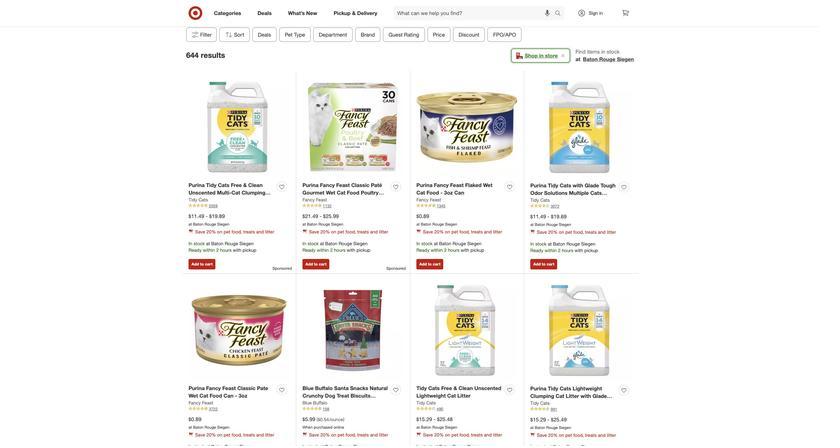 Task type: vqa. For each thing, say whether or not it's contained in the screenshot.
'TIDY CATS FREE & CLEAN UNSCENTED LIGHTWEIGHT CAT LITTER'
yes



Task type: describe. For each thing, give the bounding box(es) containing it.
deals button
[[252, 27, 277, 42]]

feast up 1345
[[430, 197, 441, 203]]

sort button
[[219, 27, 250, 42]]

on for food
[[445, 229, 450, 235]]

blue buffalo santa snacks natural crunchy dog treat biscuits oatmeal & cinnamon treats - 11oz - christmas
[[303, 385, 388, 414]]

shop
[[525, 52, 538, 59]]

3oz inside purina fancy feast classic paté gourmet wet cat food poultry chicken, turkey & beef collection - 3oz
[[306, 205, 315, 211]]

can inside purina fancy feast classic pate wet cat food can - 3oz
[[224, 393, 234, 399]]

3722 link
[[189, 407, 290, 412]]

blue buffalo santa snacks natural crunchy dog treat biscuits oatmeal & cinnamon treats - 11oz - christmas link
[[303, 385, 388, 414]]

cart for $19.69
[[547, 262, 555, 267]]

$25.49
[[551, 417, 567, 423]]

turkey
[[326, 197, 342, 204]]

$5.99 ( $0.54 /ounce ) when purchased online
[[303, 417, 345, 430]]

cart for $25.99
[[319, 262, 327, 267]]

lightweight inside purina tidy cats lightweight clumping cat litter with glade tough odor solutions
[[573, 386, 602, 392]]

fancy feast for gourmet
[[303, 197, 327, 203]]

add to cart button for $19.69
[[531, 259, 558, 270]]

price button
[[427, 27, 451, 42]]

cats up $15.29 - $25.48 at baton rouge siegen
[[427, 400, 436, 406]]

20% for litter
[[548, 433, 558, 439]]

buffalo for blue buffalo
[[313, 400, 328, 406]]

tough inside purina tidy cats lightweight clumping cat litter with glade tough odor solutions
[[531, 401, 546, 407]]

poultry
[[361, 190, 379, 196]]

gourmet
[[303, 190, 325, 196]]

tidy inside purina tidy cats with glade tough odor solutions multiple cats clumping litter
[[548, 182, 559, 189]]

deals for deals button
[[258, 31, 271, 38]]

food, for 3oz
[[460, 229, 470, 235]]

3oz inside purina fancy feast flaked wet cat food - 3oz can
[[444, 190, 453, 196]]

treats for purina tidy cats lightweight clumping cat litter with glade tough odor solutions
[[585, 433, 597, 439]]

free inside purina tidy cats free & clean unscented multi-cat clumping litter
[[231, 182, 242, 189]]

lightweight inside tidy cats free & clean unscented lightweight cat litter
[[417, 393, 446, 399]]

rouge inside $11.49 - $19.89 at baton rouge siegen
[[205, 222, 216, 227]]

fancy feast for cat
[[417, 197, 441, 203]]

1132 link
[[303, 203, 404, 209]]

cart for $19.89
[[205, 262, 213, 267]]

cats inside tidy cats free & clean unscented lightweight cat litter
[[428, 385, 440, 392]]

pet type
[[285, 31, 305, 38]]

cats up $15.29 - $25.49 at baton rouge siegen
[[541, 401, 550, 406]]

sign in link
[[572, 6, 613, 20]]

fancy inside purina fancy feast flaked wet cat food - 3oz can
[[434, 182, 449, 189]]

on for litter
[[559, 433, 564, 439]]

find
[[576, 48, 586, 55]]

- inside $15.29 - $25.48 at baton rouge siegen
[[434, 417, 436, 423]]

feast inside purina fancy feast flaked wet cat food - 3oz can
[[450, 182, 464, 189]]

discount button
[[453, 27, 485, 42]]

1132
[[323, 204, 332, 209]]

644 results
[[186, 50, 225, 59]]

litter for purina fancy feast classic paté gourmet wet cat food poultry chicken, turkey & beef collection - 3oz
[[379, 229, 388, 235]]

online
[[334, 425, 344, 430]]

litter inside purina tidy cats with glade tough odor solutions multiple cats clumping litter
[[556, 197, 569, 204]]

wet inside purina fancy feast classic pate wet cat food can - 3oz
[[189, 393, 198, 399]]

food, for multiple
[[574, 230, 584, 235]]

save 20% on pet food, treats and litter for litter
[[423, 433, 502, 438]]

save for purina tidy cats with glade tough odor solutions multiple cats clumping litter
[[537, 230, 547, 235]]

siegen inside $15.29 - $25.49 at baton rouge siegen
[[559, 426, 571, 431]]

top
[[300, 7, 307, 12]]

natural
[[370, 385, 388, 392]]

tidy cats link for tidy cats free & clean unscented lightweight cat litter
[[417, 400, 436, 407]]

sign in
[[589, 10, 603, 16]]

delivery
[[357, 10, 377, 16]]

cat inside purina fancy feast flaked wet cat food - 3oz can
[[417, 190, 425, 196]]

clearance
[[500, 7, 521, 12]]

rouge inside $21.49 - $25.99 at baton rouge siegen
[[319, 222, 330, 227]]

20% for food
[[434, 229, 444, 235]]

snacks
[[350, 385, 368, 392]]

cat inside purina fancy feast classic paté gourmet wet cat food poultry chicken, turkey & beef collection - 3oz
[[337, 190, 346, 196]]

pickup
[[334, 10, 351, 16]]

add for baton
[[420, 262, 427, 267]]

litter for purina tidy cats lightweight clumping cat litter with glade tough odor solutions
[[607, 433, 616, 439]]

santa
[[334, 385, 349, 392]]

and for purina tidy cats free & clean unscented multi-cat clumping litter
[[256, 229, 264, 235]]

2059 link
[[189, 203, 290, 209]]

food, for biscuits
[[346, 433, 356, 438]]

$15.29 - $25.49 at baton rouge siegen
[[531, 417, 571, 431]]

1345 link
[[417, 203, 517, 209]]

feast inside purina fancy feast classic pate wet cat food can - 3oz
[[222, 385, 236, 392]]

tidy cats link for purina tidy cats with glade tough odor solutions multiple cats clumping litter
[[531, 197, 550, 204]]

on for odor
[[559, 230, 564, 235]]

cats up multiple
[[560, 182, 571, 189]]

treats for purina fancy feast flaked wet cat food - 3oz can
[[471, 229, 483, 235]]

add to cart button for $19.89
[[189, 259, 216, 270]]

purina for purina tidy cats free & clean unscented multi-cat clumping litter
[[189, 182, 205, 189]]

158
[[323, 407, 330, 412]]

purina tidy cats with glade tough odor solutions multiple cats clumping litter
[[531, 182, 616, 204]]

20% for wet
[[321, 229, 330, 235]]

food inside purina fancy feast flaked wet cat food - 3oz can
[[427, 190, 439, 196]]

odor inside purina tidy cats with glade tough odor solutions multiple cats clumping litter
[[531, 190, 543, 196]]

find items in stock at baton rouge siegen
[[576, 48, 634, 63]]

- right 'treats'
[[374, 400, 376, 407]]

$15.29 for $15.29 - $25.48
[[417, 417, 432, 423]]

purina for purina fancy feast flaked wet cat food - 3oz can
[[417, 182, 433, 189]]

department
[[319, 31, 347, 38]]

fancy feast for wet
[[189, 400, 213, 406]]

treats for blue buffalo santa snacks natural crunchy dog treat biscuits oatmeal & cinnamon treats - 11oz - christmas
[[357, 433, 369, 438]]

& inside tidy cats free & clean unscented lightweight cat litter
[[454, 385, 457, 392]]

rouge inside $15.29 - $25.49 at baton rouge siegen
[[547, 426, 558, 431]]

siegen inside $21.49 - $25.99 at baton rouge siegen
[[331, 222, 343, 227]]

biscuits
[[351, 393, 371, 399]]

- inside purina fancy feast classic pate wet cat food can - 3oz
[[235, 393, 237, 399]]

pet for litter
[[452, 433, 458, 438]]

crunchy
[[303, 393, 324, 399]]

$11.49 for $11.49 - $19.69
[[531, 213, 546, 220]]

odor inside purina tidy cats lightweight clumping cat litter with glade tough odor solutions
[[547, 401, 560, 407]]

classic for poultry
[[351, 182, 370, 189]]

purina tidy cats lightweight clumping cat litter with glade tough odor solutions
[[531, 386, 607, 407]]

purina fancy feast classic pate wet cat food can - 3oz link
[[189, 385, 274, 400]]

/ounce
[[329, 417, 343, 423]]

with inside purina tidy cats with glade tough odor solutions multiple cats clumping litter
[[573, 182, 583, 189]]

dog
[[325, 393, 335, 399]]

purina fancy feast classic paté gourmet wet cat food poultry chicken, turkey & beef collection - 3oz
[[303, 182, 387, 211]]

clean inside purina tidy cats free & clean unscented multi-cat clumping litter
[[248, 182, 263, 189]]

991
[[551, 407, 557, 412]]

pet
[[285, 31, 293, 38]]

blue for blue buffalo santa snacks natural crunchy dog treat biscuits oatmeal & cinnamon treats - 11oz - christmas
[[303, 385, 314, 392]]

20% for odor
[[548, 230, 558, 235]]

add for $19.89
[[192, 262, 199, 267]]

what's new
[[288, 10, 317, 16]]

stock inside find items in stock at baton rouge siegen
[[607, 48, 620, 55]]

and for purina fancy feast flaked wet cat food - 3oz can
[[484, 229, 492, 235]]

at inside $11.49 - $19.69 at baton rouge siegen
[[531, 222, 534, 227]]

save for purina fancy feast classic pate wet cat food can - 3oz
[[195, 433, 205, 438]]

and for tidy cats free & clean unscented lightweight cat litter
[[484, 433, 492, 438]]

clearance link
[[477, 0, 544, 13]]

with inside purina tidy cats lightweight clumping cat litter with glade tough odor solutions
[[581, 393, 591, 400]]

tidy cats link for purina tidy cats free & clean unscented multi-cat clumping litter
[[189, 197, 208, 203]]

3722
[[209, 407, 218, 412]]

and for purina tidy cats lightweight clumping cat litter with glade tough odor solutions
[[598, 433, 606, 439]]

cat inside purina fancy feast classic pate wet cat food can - 3oz
[[200, 393, 208, 399]]

add to cart button for $25.99
[[303, 259, 330, 270]]

food inside purina fancy feast classic pate wet cat food can - 3oz
[[210, 393, 222, 399]]

glade inside purina tidy cats lightweight clumping cat litter with glade tough odor solutions
[[593, 393, 607, 400]]

redcard™
[[433, 7, 454, 12]]

- inside $11.49 - $19.89 at baton rouge siegen
[[206, 213, 208, 220]]

$0.89 for cat
[[417, 213, 429, 220]]

blue buffalo link
[[303, 400, 328, 407]]

feast inside purina fancy feast classic paté gourmet wet cat food poultry chicken, turkey & beef collection - 3oz
[[336, 182, 350, 189]]

at inside $15.29 - $25.49 at baton rouge siegen
[[531, 426, 534, 431]]

$19.89
[[209, 213, 225, 220]]

$25.48
[[437, 417, 453, 423]]

free inside tidy cats free & clean unscented lightweight cat litter
[[441, 385, 452, 392]]

treats for purina fancy feast classic paté gourmet wet cat food poultry chicken, turkey & beef collection - 3oz
[[357, 229, 369, 235]]

cart for baton
[[433, 262, 441, 267]]

treats
[[357, 400, 372, 407]]

cats right multiple
[[591, 190, 602, 196]]

food, for can
[[232, 433, 242, 438]]

purina fancy feast classic pate wet cat food can - 3oz
[[189, 385, 268, 399]]

and for purina tidy cats with glade tough odor solutions multiple cats clumping litter
[[598, 230, 606, 235]]

on for unscented
[[217, 229, 222, 235]]

& right pickup
[[352, 10, 356, 16]]

save for purina tidy cats free & clean unscented multi-cat clumping litter
[[195, 229, 205, 235]]

christmas
[[319, 408, 345, 414]]

solutions inside purina tidy cats with glade tough odor solutions multiple cats clumping litter
[[544, 190, 568, 196]]

$11.49 - $19.89 at baton rouge siegen
[[189, 213, 229, 227]]

feast up "3722"
[[202, 400, 213, 406]]

- inside $21.49 - $25.99 at baton rouge siegen
[[320, 213, 322, 220]]

when
[[303, 425, 313, 430]]

guest rating button
[[383, 27, 425, 42]]

rating
[[404, 31, 419, 38]]

20% for unscented
[[207, 229, 216, 235]]

department button
[[313, 27, 353, 42]]

at inside find items in stock at baton rouge siegen
[[576, 56, 581, 63]]

multi-
[[217, 190, 232, 196]]

$21.49
[[303, 213, 318, 220]]

$0.89 for wet
[[189, 417, 201, 423]]

feast up 1132
[[316, 197, 327, 203]]

158 link
[[303, 407, 404, 412]]

save for blue buffalo santa snacks natural crunchy dog treat biscuits oatmeal & cinnamon treats - 11oz - christmas
[[309, 433, 319, 438]]

490
[[437, 407, 443, 412]]

treats for purina tidy cats with glade tough odor solutions multiple cats clumping litter
[[585, 230, 597, 235]]

at inside $11.49 - $19.89 at baton rouge siegen
[[189, 222, 192, 227]]

flaked
[[465, 182, 482, 189]]

litter inside purina tidy cats free & clean unscented multi-cat clumping litter
[[189, 197, 202, 204]]

at inside $15.29 - $25.48 at baton rouge siegen
[[417, 425, 420, 430]]

baton inside $15.29 - $25.49 at baton rouge siegen
[[535, 426, 546, 431]]

baton inside find items in stock at baton rouge siegen
[[583, 56, 598, 63]]

490 link
[[417, 407, 517, 412]]

purina for purina fancy feast classic pate wet cat food can - 3oz
[[189, 385, 205, 392]]

tough inside purina tidy cats with glade tough odor solutions multiple cats clumping litter
[[601, 182, 616, 189]]

baton rouge siegen button
[[583, 56, 634, 63]]

top deals
[[300, 7, 320, 12]]

save for purina fancy feast classic paté gourmet wet cat food poultry chicken, turkey & beef collection - 3oz
[[309, 229, 319, 235]]

cats up $11.49 - $19.89 at baton rouge siegen
[[199, 197, 208, 203]]

purina tidy cats free & clean unscented multi-cat clumping litter link
[[189, 182, 274, 204]]

wet inside purina fancy feast flaked wet cat food - 3oz can
[[483, 182, 493, 189]]

blue buffalo
[[303, 400, 328, 406]]



Task type: locate. For each thing, give the bounding box(es) containing it.
circle™
[[377, 7, 391, 12]]

feast left flaked
[[450, 182, 464, 189]]

treats down 991 link
[[585, 433, 597, 439]]

pet down $25.99
[[338, 229, 344, 235]]

(
[[317, 417, 318, 423]]

classic inside purina fancy feast classic paté gourmet wet cat food poultry chicken, turkey & beef collection - 3oz
[[351, 182, 370, 189]]

1 cart from the left
[[205, 262, 213, 267]]

oatmeal
[[303, 400, 324, 407]]

lightweight
[[573, 386, 602, 392], [417, 393, 446, 399]]

food, down the 3722 link
[[232, 433, 242, 438]]

purina inside purina tidy cats with glade tough odor solutions multiple cats clumping litter
[[531, 182, 547, 189]]

1 horizontal spatial can
[[455, 190, 464, 196]]

chicken,
[[303, 197, 324, 204]]

unscented
[[189, 190, 216, 196], [475, 385, 502, 392]]

litter for tidy cats free & clean unscented lightweight cat litter
[[493, 433, 502, 438]]

clumping inside purina tidy cats free & clean unscented multi-cat clumping litter
[[242, 190, 266, 196]]

4 cart from the left
[[547, 262, 555, 267]]

0 horizontal spatial $0.89
[[189, 417, 201, 423]]

within
[[203, 248, 215, 253], [317, 248, 329, 253], [431, 248, 443, 253], [545, 248, 557, 254]]

1 vertical spatial classic
[[237, 385, 256, 392]]

filter
[[200, 31, 212, 38]]

purina fancy feast flaked wet cat food - 3oz can image
[[417, 77, 517, 178], [417, 77, 517, 178]]

$15.29 inside $15.29 - $25.48 at baton rouge siegen
[[417, 417, 432, 423]]

0 horizontal spatial odor
[[531, 190, 543, 196]]

cat inside purina tidy cats free & clean unscented multi-cat clumping litter
[[232, 190, 240, 196]]

pet down $25.49 at the right bottom of the page
[[566, 433, 572, 439]]

on down "3722"
[[217, 433, 222, 438]]

unscented inside purina tidy cats free & clean unscented multi-cat clumping litter
[[189, 190, 216, 196]]

on for dog
[[331, 433, 336, 438]]

2 add to cart from the left
[[306, 262, 327, 267]]

- down blue buffalo link
[[316, 408, 318, 414]]

treats for purina fancy feast classic pate wet cat food can - 3oz
[[243, 433, 255, 438]]

treats down the 2059 link
[[243, 229, 255, 235]]

2 add from the left
[[306, 262, 313, 267]]

0 vertical spatial wet
[[483, 182, 493, 189]]

0 horizontal spatial classic
[[237, 385, 256, 392]]

4 add to cart from the left
[[534, 262, 555, 267]]

tidy cats link for purina tidy cats lightweight clumping cat litter with glade tough odor solutions
[[531, 400, 550, 407]]

3 add from the left
[[420, 262, 427, 267]]

litter for blue buffalo santa snacks natural crunchy dog treat biscuits oatmeal & cinnamon treats - 11oz - christmas
[[379, 433, 388, 438]]

1 horizontal spatial food
[[347, 190, 360, 196]]

20% down $21.49 - $25.99 at baton rouge siegen
[[321, 229, 330, 235]]

what's
[[288, 10, 305, 16]]

litter up 490 link
[[458, 393, 471, 399]]

purina tidy cats with glade tough odor solutions multiple cats clumping litter image
[[531, 77, 632, 178], [531, 77, 632, 178]]

0 horizontal spatial $15.29
[[417, 417, 432, 423]]

tidy cats link up $15.29 - $25.48 at baton rouge siegen
[[417, 400, 436, 407]]

baton inside $21.49 - $25.99 at baton rouge siegen
[[307, 222, 318, 227]]

blue inside blue buffalo santa snacks natural crunchy dog treat biscuits oatmeal & cinnamon treats - 11oz - christmas
[[303, 385, 314, 392]]

- inside purina fancy feast flaked wet cat food - 3oz can
[[441, 190, 443, 196]]

2 to from the left
[[314, 262, 318, 267]]

3072 link
[[531, 204, 632, 209]]

on for cat
[[217, 433, 222, 438]]

cat inside purina tidy cats lightweight clumping cat litter with glade tough odor solutions
[[556, 393, 565, 400]]

beef
[[348, 197, 360, 204]]

2 blue from the top
[[303, 400, 312, 406]]

0 vertical spatial buffalo
[[315, 385, 333, 392]]

fancy inside purina fancy feast classic paté gourmet wet cat food poultry chicken, turkey & beef collection - 3oz
[[320, 182, 335, 189]]

food, down the 2059 link
[[232, 229, 242, 235]]

tidy cats up $15.29 - $25.48 at baton rouge siegen
[[417, 400, 436, 406]]

$15.29 inside $15.29 - $25.49 at baton rouge siegen
[[531, 417, 546, 423]]

pet for food
[[338, 229, 344, 235]]

shop in store button
[[511, 48, 571, 63]]

purina fancy feast classic pate wet cat food can - 3oz image
[[189, 280, 290, 381], [189, 280, 290, 381]]

wet inside purina fancy feast classic paté gourmet wet cat food poultry chicken, turkey & beef collection - 3oz
[[326, 190, 335, 196]]

1 vertical spatial buffalo
[[313, 400, 328, 406]]

0 vertical spatial can
[[455, 190, 464, 196]]

pet for 3oz
[[452, 229, 458, 235]]

1 horizontal spatial $0.89
[[417, 213, 429, 220]]

cats inside purina tidy cats lightweight clumping cat litter with glade tough odor solutions
[[560, 386, 571, 392]]

save 20% on pet food, treats and litter down the 3722 link
[[195, 433, 274, 438]]

in right the 'sign'
[[600, 10, 603, 16]]

save 20% on pet food, treats and litter down $19.89
[[195, 229, 274, 235]]

$11.49 inside $11.49 - $19.89 at baton rouge siegen
[[189, 213, 204, 220]]

classic up poultry
[[351, 182, 370, 189]]

save 20% on pet food, treats and litter for biscuits
[[309, 433, 388, 438]]

purina for purina fancy feast classic paté gourmet wet cat food poultry chicken, turkey & beef collection - 3oz
[[303, 182, 319, 189]]

pet down the 3722 link
[[224, 433, 230, 438]]

2 horizontal spatial fancy feast
[[417, 197, 441, 203]]

What can we help you find? suggestions appear below search field
[[394, 6, 557, 20]]

1 horizontal spatial $0.89 at baton rouge siegen
[[417, 213, 457, 227]]

litter left the 2059
[[189, 197, 202, 204]]

brand
[[361, 31, 375, 38]]

blue up 11oz
[[303, 400, 312, 406]]

$15.29 left $25.49 at the right bottom of the page
[[531, 417, 546, 423]]

feast up the 3722 link
[[222, 385, 236, 392]]

1 vertical spatial glade
[[593, 393, 607, 400]]

0 vertical spatial classic
[[351, 182, 370, 189]]

- up 1345
[[441, 190, 443, 196]]

20% for dog
[[321, 433, 330, 438]]

redcard™ link
[[410, 0, 477, 13]]

pet for biscuits
[[338, 433, 344, 438]]

0 horizontal spatial sponsored
[[273, 266, 292, 271]]

0 horizontal spatial $0.89 at baton rouge siegen
[[189, 417, 229, 430]]

deals
[[308, 7, 320, 12], [258, 10, 272, 16], [258, 31, 271, 38]]

1 add from the left
[[192, 262, 199, 267]]

4 to from the left
[[542, 262, 546, 267]]

20% down $11.49 - $19.69 at baton rouge siegen
[[548, 230, 558, 235]]

clumping inside purina tidy cats with glade tough odor solutions multiple cats clumping litter
[[531, 197, 554, 204]]

odor up $11.49 - $19.69 at baton rouge siegen
[[531, 190, 543, 196]]

1 vertical spatial $0.89 at baton rouge siegen
[[189, 417, 229, 430]]

cats
[[218, 182, 230, 189], [560, 182, 571, 189], [591, 190, 602, 196], [199, 197, 208, 203], [541, 197, 550, 203], [428, 385, 440, 392], [560, 386, 571, 392], [427, 400, 436, 406], [541, 401, 550, 406]]

- right $21.49
[[320, 213, 322, 220]]

save for purina fancy feast flaked wet cat food - 3oz can
[[423, 229, 433, 235]]

1 vertical spatial free
[[441, 385, 452, 392]]

treats down 490 link
[[471, 433, 483, 438]]

3072
[[551, 204, 560, 209]]

fancy inside purina fancy feast classic pate wet cat food can - 3oz
[[206, 385, 221, 392]]

tidy inside tidy cats free & clean unscented lightweight cat litter
[[417, 385, 427, 392]]

0 horizontal spatial $11.49
[[189, 213, 204, 220]]

1 horizontal spatial $11.49
[[531, 213, 546, 220]]

add to cart for baton
[[420, 262, 441, 267]]

siegen inside find items in stock at baton rouge siegen
[[617, 56, 634, 63]]

sponsored for purina fancy feast classic paté gourmet wet cat food poultry chicken, turkey & beef collection - 3oz
[[387, 266, 406, 271]]

0 horizontal spatial fancy feast link
[[189, 400, 213, 407]]

on down $19.69
[[559, 230, 564, 235]]

blue
[[303, 385, 314, 392], [303, 400, 312, 406]]

unscented up 490 link
[[475, 385, 502, 392]]

pickup & delivery link
[[328, 6, 386, 20]]

991 link
[[531, 407, 632, 413]]

20% down "3722"
[[207, 433, 216, 438]]

3 add to cart from the left
[[420, 262, 441, 267]]

& inside purina fancy feast classic paté gourmet wet cat food poultry chicken, turkey & beef collection - 3oz
[[343, 197, 347, 204]]

0 horizontal spatial tough
[[531, 401, 546, 407]]

4 add from the left
[[534, 262, 541, 267]]

treats down 3072 "link"
[[585, 230, 597, 235]]

treats down the 3722 link
[[243, 433, 255, 438]]

in up baton rouge siegen "button"
[[602, 48, 606, 55]]

0 vertical spatial blue
[[303, 385, 314, 392]]

1 horizontal spatial classic
[[351, 182, 370, 189]]

1 horizontal spatial fancy feast link
[[303, 197, 327, 203]]

1 vertical spatial solutions
[[561, 401, 584, 407]]

tidy cats up $11.49 - $19.69 at baton rouge siegen
[[531, 197, 550, 203]]

glade
[[585, 182, 599, 189], [593, 393, 607, 400]]

1 vertical spatial odor
[[547, 401, 560, 407]]

shop in store
[[525, 52, 558, 59]]

fpo/apo button
[[488, 27, 522, 42]]

3 cart from the left
[[433, 262, 441, 267]]

siegen inside $15.29 - $25.48 at baton rouge siegen
[[445, 425, 457, 430]]

cats up $11.49 - $19.69 at baton rouge siegen
[[541, 197, 550, 203]]

deals down deals link
[[258, 31, 271, 38]]

1 sponsored from the left
[[273, 266, 292, 271]]

siegen
[[617, 56, 634, 63], [217, 222, 229, 227], [331, 222, 343, 227], [445, 222, 457, 227], [559, 222, 571, 227], [239, 241, 254, 247], [353, 241, 368, 247], [467, 241, 482, 247], [581, 242, 596, 247], [217, 425, 229, 430], [445, 425, 457, 430], [559, 426, 571, 431]]

1 horizontal spatial free
[[441, 385, 452, 392]]

1 vertical spatial $0.89
[[189, 417, 201, 423]]

guest
[[389, 31, 403, 38]]

purina inside purina tidy cats free & clean unscented multi-cat clumping litter
[[189, 182, 205, 189]]

pet for multiple
[[566, 230, 572, 235]]

ready
[[189, 248, 202, 253], [303, 248, 316, 253], [417, 248, 430, 253], [531, 248, 544, 254]]

1 horizontal spatial lightweight
[[573, 386, 602, 392]]

can inside purina fancy feast flaked wet cat food - 3oz can
[[455, 190, 464, 196]]

blue for blue buffalo
[[303, 400, 312, 406]]

baton inside $11.49 - $19.69 at baton rouge siegen
[[535, 222, 546, 227]]

purina tidy cats free & clean unscented multi-cat clumping litter image
[[189, 77, 290, 178], [189, 77, 290, 178]]

litter
[[265, 229, 274, 235], [379, 229, 388, 235], [493, 229, 502, 235], [607, 230, 616, 235], [265, 433, 274, 438], [379, 433, 388, 438], [493, 433, 502, 438], [607, 433, 616, 439]]

2 vertical spatial clumping
[[531, 393, 554, 400]]

items
[[587, 48, 600, 55]]

store
[[545, 52, 558, 59]]

pickup & delivery
[[334, 10, 377, 16]]

food, for glade
[[574, 433, 584, 439]]

purina for purina tidy cats lightweight clumping cat litter with glade tough odor solutions
[[531, 386, 547, 392]]

purina tidy cats lightweight clumping cat litter with glade tough odor solutions link
[[531, 385, 616, 407]]

tidy cats for purina tidy cats free & clean unscented multi-cat clumping litter
[[189, 197, 208, 203]]

cats up the multi-
[[218, 182, 230, 189]]

& inside blue buffalo santa snacks natural crunchy dog treat biscuits oatmeal & cinnamon treats - 11oz - christmas
[[325, 400, 329, 407]]

sign
[[589, 10, 598, 16]]

0 horizontal spatial lightweight
[[417, 393, 446, 399]]

1 blue from the top
[[303, 385, 314, 392]]

- left the $25.48
[[434, 417, 436, 423]]

2059
[[209, 204, 218, 209]]

add for $19.69
[[534, 262, 541, 267]]

search button
[[552, 6, 568, 22]]

tidy cats free & clean unscented lightweight cat litter
[[417, 385, 502, 399]]

food, down 3072 "link"
[[574, 230, 584, 235]]

1 horizontal spatial $15.29
[[531, 417, 546, 423]]

- up $21.49
[[303, 205, 305, 211]]

1 vertical spatial wet
[[326, 190, 335, 196]]

litter for purina fancy feast flaked wet cat food - 3oz can
[[493, 229, 502, 235]]

1 vertical spatial clumping
[[531, 197, 554, 204]]

glade inside purina tidy cats with glade tough odor solutions multiple cats clumping litter
[[585, 182, 599, 189]]

on down $19.89
[[217, 229, 222, 235]]

1 to from the left
[[200, 262, 204, 267]]

fancy
[[320, 182, 335, 189], [434, 182, 449, 189], [303, 197, 315, 203], [417, 197, 429, 203], [206, 385, 221, 392], [189, 400, 201, 406]]

purina inside purina tidy cats lightweight clumping cat litter with glade tough odor solutions
[[531, 386, 547, 392]]

1 horizontal spatial 3oz
[[306, 205, 315, 211]]

on down online at left
[[331, 433, 336, 438]]

in inside find items in stock at baton rouge siegen
[[602, 48, 606, 55]]

0 vertical spatial clumping
[[242, 190, 266, 196]]

0 vertical spatial $0.89 at baton rouge siegen
[[417, 213, 457, 227]]

save 20% on pet food, treats and litter down $25.49 at the right bottom of the page
[[537, 433, 616, 439]]

in
[[600, 10, 603, 16], [602, 48, 606, 55], [539, 52, 544, 59]]

what's new link
[[283, 6, 326, 20]]

- inside $15.29 - $25.49 at baton rouge siegen
[[548, 417, 550, 423]]

3 to from the left
[[428, 262, 432, 267]]

clean up 490 link
[[459, 385, 473, 392]]

on down $25.49 at the right bottom of the page
[[559, 433, 564, 439]]

add for $25.99
[[306, 262, 313, 267]]

add to cart for $25.99
[[306, 262, 327, 267]]

solutions up 3072
[[544, 190, 568, 196]]

1 vertical spatial lightweight
[[417, 393, 446, 399]]

free
[[231, 182, 242, 189], [441, 385, 452, 392]]

at inside $21.49 - $25.99 at baton rouge siegen
[[303, 222, 306, 227]]

save for purina tidy cats lightweight clumping cat litter with glade tough odor solutions
[[537, 433, 547, 439]]

1 vertical spatial blue
[[303, 400, 312, 406]]

deals for deals link
[[258, 10, 272, 16]]

4 add to cart button from the left
[[531, 259, 558, 270]]

classic for -
[[237, 385, 256, 392]]

0 horizontal spatial unscented
[[189, 190, 216, 196]]

1 horizontal spatial clean
[[459, 385, 473, 392]]

$15.29 left the $25.48
[[417, 417, 432, 423]]

1 horizontal spatial sponsored
[[387, 266, 406, 271]]

2 vertical spatial 3oz
[[239, 393, 247, 399]]

deals right top
[[308, 7, 320, 12]]

litter inside tidy cats free & clean unscented lightweight cat litter
[[458, 393, 471, 399]]

$0.89 at baton rouge siegen for food
[[417, 213, 457, 227]]

$11.49 for $11.49 - $19.89
[[189, 213, 204, 220]]

3oz inside purina fancy feast classic pate wet cat food can - 3oz
[[239, 393, 247, 399]]

buffalo up dog
[[315, 385, 333, 392]]

3oz down chicken,
[[306, 205, 315, 211]]

20% down $11.49 - $19.89 at baton rouge siegen
[[207, 229, 216, 235]]

0 horizontal spatial clean
[[248, 182, 263, 189]]

1 vertical spatial clean
[[459, 385, 473, 392]]

fancy feast
[[303, 197, 327, 203], [417, 197, 441, 203], [189, 400, 213, 406]]

purina inside purina fancy feast classic paté gourmet wet cat food poultry chicken, turkey & beef collection - 3oz
[[303, 182, 319, 189]]

1 horizontal spatial unscented
[[475, 385, 502, 392]]

2 cart from the left
[[319, 262, 327, 267]]

2 horizontal spatial food
[[427, 190, 439, 196]]

price
[[433, 31, 445, 38]]

0 horizontal spatial fancy feast
[[189, 400, 213, 406]]

baton inside $11.49 - $19.89 at baton rouge siegen
[[193, 222, 204, 227]]

cinnamon
[[330, 400, 356, 407]]

clumping up the 2059 link
[[242, 190, 266, 196]]

food, down 1345 link
[[460, 229, 470, 235]]

1 horizontal spatial tough
[[601, 182, 616, 189]]

pate
[[257, 385, 268, 392]]

save 20% on pet food, treats and litter down $19.69
[[537, 230, 616, 235]]

clumping up $11.49 - $19.69 at baton rouge siegen
[[531, 197, 554, 204]]

food, down 158 link
[[346, 433, 356, 438]]

purina inside purina fancy feast classic pate wet cat food can - 3oz
[[189, 385, 205, 392]]

1 horizontal spatial fancy feast
[[303, 197, 327, 203]]

1 vertical spatial unscented
[[475, 385, 502, 392]]

1 add to cart from the left
[[192, 262, 213, 267]]

rouge inside $15.29 - $25.48 at baton rouge siegen
[[433, 425, 444, 430]]

tidy inside purina tidy cats free & clean unscented multi-cat clumping litter
[[206, 182, 217, 189]]

0 vertical spatial odor
[[531, 190, 543, 196]]

food, for cat
[[232, 229, 242, 235]]

to for baton
[[428, 262, 432, 267]]

tidy
[[206, 182, 217, 189], [548, 182, 559, 189], [189, 197, 197, 203], [531, 197, 539, 203], [417, 385, 427, 392], [548, 386, 559, 392], [417, 400, 425, 406], [531, 401, 539, 406]]

target
[[363, 7, 375, 12]]

2 horizontal spatial fancy feast link
[[417, 197, 441, 203]]

on down 1345
[[445, 229, 450, 235]]

20% down $15.29 - $25.48 at baton rouge siegen
[[434, 433, 444, 438]]

$0.54
[[318, 417, 329, 423]]

siegen inside $11.49 - $19.89 at baton rouge siegen
[[217, 222, 229, 227]]

1 vertical spatial can
[[224, 393, 234, 399]]

0 vertical spatial $0.89
[[417, 213, 429, 220]]

tidy cats for tidy cats free & clean unscented lightweight cat litter
[[417, 400, 436, 406]]

brand button
[[355, 27, 380, 42]]

2 add to cart button from the left
[[303, 259, 330, 270]]

tidy cats up $11.49 - $19.89 at baton rouge siegen
[[189, 197, 208, 203]]

litter for purina tidy cats with glade tough odor solutions multiple cats clumping litter
[[607, 230, 616, 235]]

to for $19.89
[[200, 262, 204, 267]]

20% for lightweight
[[434, 433, 444, 438]]

classic left "pate"
[[237, 385, 256, 392]]

lightweight up 991 link
[[573, 386, 602, 392]]

multiple
[[569, 190, 589, 196]]

food up "3722"
[[210, 393, 222, 399]]

discount
[[459, 31, 480, 38]]

litter for purina tidy cats free & clean unscented multi-cat clumping litter
[[265, 229, 274, 235]]

$0.89 at baton rouge siegen down 1345
[[417, 213, 457, 227]]

- inside purina fancy feast classic paté gourmet wet cat food poultry chicken, turkey & beef collection - 3oz
[[303, 205, 305, 211]]

rouge inside $11.49 - $19.69 at baton rouge siegen
[[547, 222, 558, 227]]

unscented inside tidy cats free & clean unscented lightweight cat litter
[[475, 385, 502, 392]]

save 20% on pet food, treats and litter for 3oz
[[423, 229, 502, 235]]

guest rating
[[389, 31, 419, 38]]

0 vertical spatial unscented
[[189, 190, 216, 196]]

0 vertical spatial tough
[[601, 182, 616, 189]]

$5.99
[[303, 417, 315, 423]]

clean inside tidy cats free & clean unscented lightweight cat litter
[[459, 385, 473, 392]]

in inside button
[[539, 52, 544, 59]]

food, for litter
[[460, 433, 470, 438]]

$0.89 at baton rouge siegen for cat
[[189, 417, 229, 430]]

treats down 1132 link
[[357, 229, 369, 235]]

sort
[[234, 31, 244, 38]]

$15.29 for $15.29 - $25.49
[[531, 417, 546, 423]]

siegen inside $11.49 - $19.69 at baton rouge siegen
[[559, 222, 571, 227]]

add to cart
[[192, 262, 213, 267], [306, 262, 327, 267], [420, 262, 441, 267], [534, 262, 555, 267]]

fancy feast link for gourmet
[[303, 197, 327, 203]]

- left $19.89
[[206, 213, 208, 220]]

in
[[189, 241, 192, 247], [303, 241, 306, 247], [417, 241, 420, 247], [531, 242, 534, 247]]

tidy cats link
[[189, 197, 208, 203], [531, 197, 550, 204], [417, 400, 436, 407], [531, 400, 550, 407]]

and for purina fancy feast classic pate wet cat food can - 3oz
[[256, 433, 264, 438]]

tidy cats free & clean unscented lightweight cat litter image
[[417, 280, 517, 381], [417, 280, 517, 381]]

0 vertical spatial lightweight
[[573, 386, 602, 392]]

purina fancy feast classic paté gourmet wet cat food poultry chicken, turkey & beef collection - 3oz image
[[303, 77, 404, 178], [303, 77, 404, 178]]

glade up 991 link
[[593, 393, 607, 400]]

tidy cats for purina tidy cats with glade tough odor solutions multiple cats clumping litter
[[531, 197, 550, 203]]

purina fancy feast flaked wet cat food - 3oz can
[[417, 182, 493, 196]]

$19.69
[[551, 213, 567, 220]]

tidy cats for purina tidy cats lightweight clumping cat litter with glade tough odor solutions
[[531, 401, 550, 406]]

food, down 991 link
[[574, 433, 584, 439]]

cats inside purina tidy cats free & clean unscented multi-cat clumping litter
[[218, 182, 230, 189]]

blue up crunchy
[[303, 385, 314, 392]]

new
[[306, 10, 317, 16]]

purina for purina tidy cats with glade tough odor solutions multiple cats clumping litter
[[531, 182, 547, 189]]

0 horizontal spatial food
[[210, 393, 222, 399]]

food inside purina fancy feast classic paté gourmet wet cat food poultry chicken, turkey & beef collection - 3oz
[[347, 190, 360, 196]]

2 horizontal spatial 3oz
[[444, 190, 453, 196]]

rouge inside find items in stock at baton rouge siegen
[[599, 56, 616, 63]]

0 horizontal spatial can
[[224, 393, 234, 399]]

add to cart for $19.69
[[534, 262, 555, 267]]

buffalo inside blue buffalo santa snacks natural crunchy dog treat biscuits oatmeal & cinnamon treats - 11oz - christmas
[[315, 385, 333, 392]]

litter inside purina tidy cats lightweight clumping cat litter with glade tough odor solutions
[[566, 393, 579, 400]]

cats up 991 link
[[560, 386, 571, 392]]

fancy feast link up 1345
[[417, 197, 441, 203]]

0 vertical spatial solutions
[[544, 190, 568, 196]]

2 vertical spatial wet
[[189, 393, 198, 399]]

$21.49 - $25.99 at baton rouge siegen
[[303, 213, 343, 227]]

$11.49 left $19.69
[[531, 213, 546, 220]]

1 vertical spatial tough
[[531, 401, 546, 407]]

add to cart for $19.89
[[192, 262, 213, 267]]

fpo/apo
[[493, 31, 516, 38]]

644
[[186, 50, 199, 59]]

2 horizontal spatial wet
[[483, 182, 493, 189]]

hours
[[220, 248, 232, 253], [334, 248, 346, 253], [448, 248, 460, 253], [562, 248, 574, 254]]

tidy cats
[[189, 197, 208, 203], [531, 197, 550, 203], [417, 400, 436, 406], [531, 401, 550, 406]]

clumping inside purina tidy cats lightweight clumping cat litter with glade tough odor solutions
[[531, 393, 554, 400]]

on for lightweight
[[445, 433, 450, 438]]

save 20% on pet food, treats and litter for multiple
[[537, 230, 616, 235]]

type
[[294, 31, 305, 38]]

1 horizontal spatial odor
[[547, 401, 560, 407]]

pet for glade
[[566, 433, 572, 439]]

to for $19.69
[[542, 262, 546, 267]]

tidy cats link up $15.29 - $25.49 at baton rouge siegen
[[531, 400, 550, 407]]

classic inside purina fancy feast classic pate wet cat food can - 3oz
[[237, 385, 256, 392]]

20%
[[207, 229, 216, 235], [321, 229, 330, 235], [434, 229, 444, 235], [548, 230, 558, 235], [207, 433, 216, 438], [321, 433, 330, 438], [434, 433, 444, 438], [548, 433, 558, 439]]

$11.49 inside $11.49 - $19.69 at baton rouge siegen
[[531, 213, 546, 220]]

2 sponsored from the left
[[387, 266, 406, 271]]

treat
[[337, 393, 349, 399]]

wet
[[483, 182, 493, 189], [326, 190, 335, 196], [189, 393, 198, 399]]

in left the store at the right
[[539, 52, 544, 59]]

clean
[[248, 182, 263, 189], [459, 385, 473, 392]]

and for blue buffalo santa snacks natural crunchy dog treat biscuits oatmeal & cinnamon treats - 11oz - christmas
[[370, 433, 378, 438]]

- left $25.49 at the right bottom of the page
[[548, 417, 550, 423]]

- up the 3722 link
[[235, 393, 237, 399]]

fancy feast link up "3722"
[[189, 400, 213, 407]]

categories link
[[208, 6, 249, 20]]

20% for cat
[[207, 433, 216, 438]]

deals inside button
[[258, 31, 271, 38]]

free up the multi-
[[231, 182, 242, 189]]

fancy feast link for cat
[[417, 197, 441, 203]]

pet down online at left
[[338, 433, 344, 438]]

0 horizontal spatial free
[[231, 182, 242, 189]]

free up 490 at the bottom right
[[441, 385, 452, 392]]

0 vertical spatial free
[[231, 182, 242, 189]]

litter for purina fancy feast classic pate wet cat food can - 3oz
[[265, 433, 274, 438]]

food up 1345
[[427, 190, 439, 196]]

pet for cat
[[224, 229, 230, 235]]

3 add to cart button from the left
[[417, 259, 444, 270]]

$0.89
[[417, 213, 429, 220], [189, 417, 201, 423]]

target circle™ offers
[[363, 7, 391, 19]]

add to cart button for baton
[[417, 259, 444, 270]]

to for $25.99
[[314, 262, 318, 267]]

pet down 1345 link
[[452, 229, 458, 235]]

fancy feast up "3722"
[[189, 400, 213, 406]]

buffalo for blue buffalo santa snacks natural crunchy dog treat biscuits oatmeal & cinnamon treats - 11oz - christmas
[[315, 385, 333, 392]]

save 20% on pet food, treats and litter for cat
[[195, 229, 274, 235]]

paté
[[371, 182, 382, 189]]

tidy inside purina tidy cats lightweight clumping cat litter with glade tough odor solutions
[[548, 386, 559, 392]]

fancy feast link down gourmet
[[303, 197, 327, 203]]

- left $19.69
[[548, 213, 550, 220]]

cat inside tidy cats free & clean unscented lightweight cat litter
[[447, 393, 456, 399]]

1 vertical spatial 3oz
[[306, 205, 315, 211]]

blue buffalo santa snacks natural crunchy dog treat biscuits oatmeal & cinnamon treats - 11oz - christmas image
[[303, 280, 404, 381], [303, 280, 404, 381]]

solutions inside purina tidy cats lightweight clumping cat litter with glade tough odor solutions
[[561, 401, 584, 407]]

pet for can
[[224, 433, 230, 438]]

treats
[[243, 229, 255, 235], [357, 229, 369, 235], [471, 229, 483, 235], [585, 230, 597, 235], [243, 433, 255, 438], [357, 433, 369, 438], [471, 433, 483, 438], [585, 433, 597, 439]]

on down $25.99
[[331, 229, 336, 235]]

save 20% on pet food, treats and litter for glade
[[537, 433, 616, 439]]

treats for purina tidy cats free & clean unscented multi-cat clumping litter
[[243, 229, 255, 235]]

cat
[[232, 190, 240, 196], [337, 190, 346, 196], [417, 190, 425, 196], [200, 393, 208, 399], [447, 393, 456, 399], [556, 393, 565, 400]]

clean up the 2059 link
[[248, 182, 263, 189]]

20% down $15.29 - $25.49 at baton rouge siegen
[[548, 433, 558, 439]]

0 vertical spatial glade
[[585, 182, 599, 189]]

0 vertical spatial clean
[[248, 182, 263, 189]]

0 horizontal spatial 3oz
[[239, 393, 247, 399]]

can up 1345 link
[[455, 190, 464, 196]]

$0.89 at baton rouge siegen down "3722"
[[189, 417, 229, 430]]

0 horizontal spatial wet
[[189, 393, 198, 399]]

sponsored
[[273, 266, 292, 271], [387, 266, 406, 271]]

& inside purina tidy cats free & clean unscented multi-cat clumping litter
[[243, 182, 247, 189]]

purina tidy cats lightweight clumping cat litter with glade tough odor solutions image
[[531, 280, 632, 382], [531, 280, 632, 382]]

in for shop in store
[[539, 52, 544, 59]]

food,
[[232, 229, 242, 235], [346, 229, 356, 235], [460, 229, 470, 235], [574, 230, 584, 235], [232, 433, 242, 438], [346, 433, 356, 438], [460, 433, 470, 438], [574, 433, 584, 439]]

0 vertical spatial 3oz
[[444, 190, 453, 196]]

baton inside $15.29 - $25.48 at baton rouge siegen
[[421, 425, 432, 430]]

purina fancy feast classic paté gourmet wet cat food poultry chicken, turkey & beef collection - 3oz link
[[303, 182, 388, 211]]

sponsored for purina tidy cats free & clean unscented multi-cat clumping litter
[[273, 266, 292, 271]]

purina inside purina fancy feast flaked wet cat food - 3oz can
[[417, 182, 433, 189]]

- inside $11.49 - $19.69 at baton rouge siegen
[[548, 213, 550, 220]]

on down the $25.48
[[445, 433, 450, 438]]

1 horizontal spatial wet
[[326, 190, 335, 196]]

in for sign in
[[600, 10, 603, 16]]

tidy cats link up $11.49 - $19.89 at baton rouge siegen
[[189, 197, 208, 203]]

1 add to cart button from the left
[[189, 259, 216, 270]]

save 20% on pet food, treats and litter for food
[[309, 229, 388, 235]]

and for purina fancy feast classic paté gourmet wet cat food poultry chicken, turkey & beef collection - 3oz
[[370, 229, 378, 235]]

feast up turkey
[[336, 182, 350, 189]]

tidy cats up $15.29 - $25.49 at baton rouge siegen
[[531, 401, 550, 406]]



